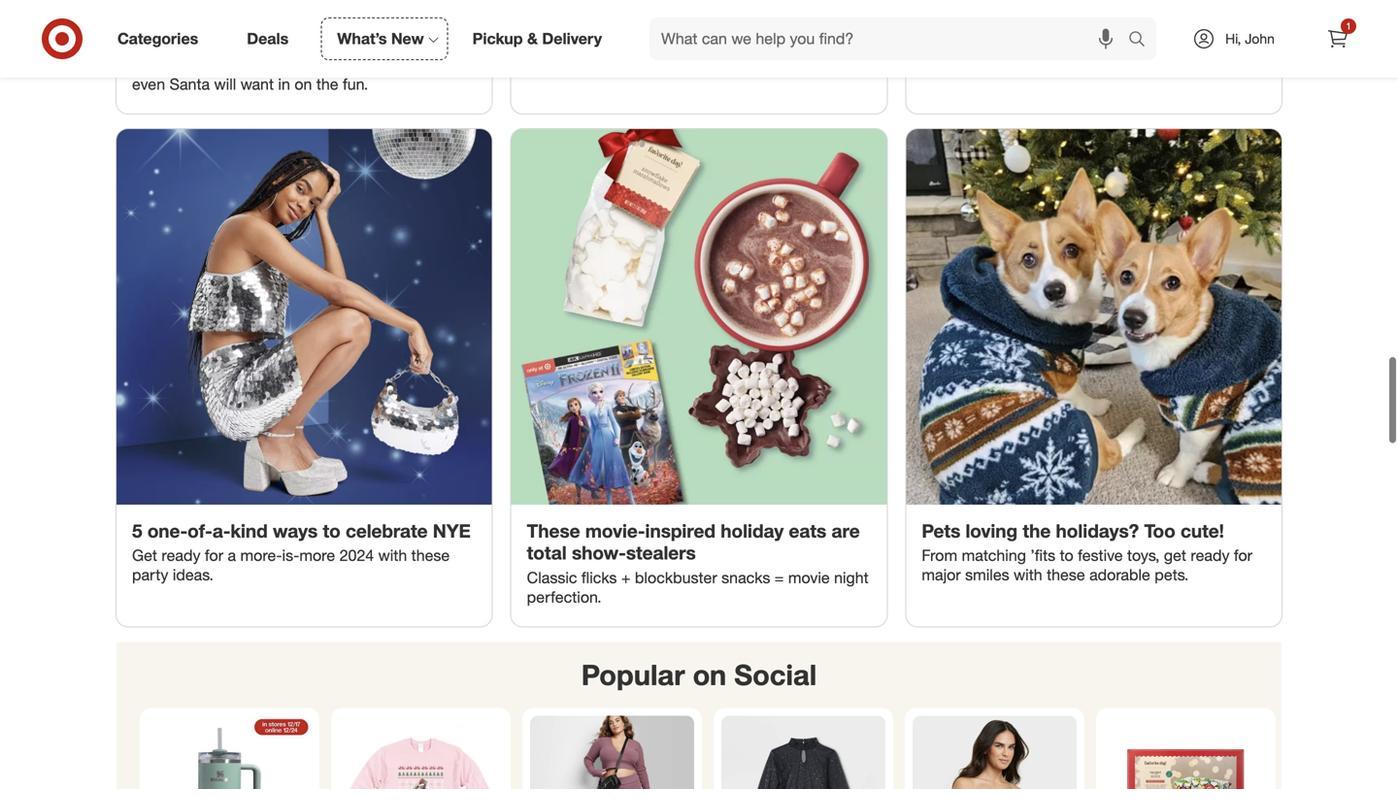 Task type: vqa. For each thing, say whether or not it's contained in the screenshot.
REMIX
yes



Task type: locate. For each thing, give the bounding box(es) containing it.
to inside pets loving the holidays? too cute! from matching 'fits to festive toys, get ready for major smiles with these adorable pets.
[[1060, 546, 1074, 565]]

to inside 5 one-of-a-kind ways to celebrate nye get ready for a more-is-more 2024 with these party ideas.
[[323, 520, 341, 542]]

with down ''fits'
[[1014, 566, 1043, 585]]

1 vertical spatial on
[[693, 658, 727, 692]]

0 horizontal spatial will
[[214, 75, 236, 94]]

festive up fun.
[[325, 56, 371, 74]]

with for pets loving the holidays? too cute!
[[1014, 566, 1043, 585]]

2 horizontal spatial holiday
[[721, 520, 784, 542]]

on left social
[[693, 658, 727, 692]]

0 horizontal spatial a
[[228, 546, 236, 565]]

for inside holiday hues your winter wardrobe will love 'tis the season for statement-making style.
[[1032, 56, 1050, 74]]

wardrobe
[[1144, 7, 1228, 29]]

2 horizontal spatial &
[[595, 53, 604, 72]]

on
[[295, 75, 312, 94], [693, 658, 727, 692]]

1 horizontal spatial all
[[814, 7, 834, 29]]

ways
[[273, 520, 318, 542]]

with for 5 one-of-a-kind ways to celebrate nye
[[378, 546, 407, 565]]

in
[[278, 75, 290, 94]]

a down a-
[[228, 546, 236, 565]]

on right in
[[295, 75, 312, 94]]

movie
[[788, 569, 830, 588]]

pickup
[[473, 29, 523, 48]]

for down a-
[[205, 546, 223, 565]]

haves
[[183, 7, 235, 29]]

a-
[[213, 520, 231, 542]]

0 horizontal spatial these
[[412, 546, 450, 565]]

pickup & delivery
[[473, 29, 602, 48]]

loving
[[966, 520, 1018, 542]]

2 horizontal spatial with
[[1014, 566, 1043, 585]]

'tis
[[922, 56, 947, 74]]

1 vertical spatial all
[[167, 56, 183, 74]]

pets loving the holidays? too cute! from matching 'fits to festive toys, get ready for major smiles with these adorable pets.
[[922, 520, 1253, 585]]

for right get
[[1234, 546, 1253, 565]]

1 horizontal spatial these
[[1047, 566, 1086, 585]]

the
[[269, 7, 297, 29], [575, 33, 597, 52], [187, 56, 209, 74], [951, 56, 973, 74], [316, 75, 339, 94], [1023, 520, 1051, 542]]

holiday
[[628, 7, 691, 29], [375, 56, 424, 74], [721, 520, 784, 542]]

&
[[527, 29, 538, 48], [595, 53, 604, 72], [311, 56, 321, 74]]

2 ready from the left
[[1191, 546, 1230, 565]]

inspired
[[645, 520, 716, 542]]

these for nye
[[412, 546, 450, 565]]

with down celebrate
[[378, 546, 407, 565]]

john
[[1245, 30, 1275, 47]]

0 vertical spatial all
[[814, 7, 834, 29]]

making
[[1130, 56, 1181, 74]]

all up santa at the top of the page
[[167, 56, 183, 74]]

on inside carousel 'region'
[[693, 658, 727, 692]]

with inside 5 one-of-a-kind ways to celebrate nye get ready for a more-is-more 2024 with these party ideas.
[[378, 546, 407, 565]]

more
[[299, 546, 335, 565]]

carousel region
[[117, 642, 1282, 790]]

0 vertical spatial will
[[1234, 7, 1263, 29]]

major
[[922, 566, 961, 585]]

celebrate
[[346, 520, 428, 542]]

the right 'tis
[[951, 56, 973, 74]]

holiday up snacks
[[721, 520, 784, 542]]

to right ''fits'
[[1060, 546, 1074, 565]]

a left blend in the top of the page
[[696, 33, 705, 52]]

fun.
[[343, 75, 368, 94]]

1 vertical spatial holiday
[[375, 56, 424, 74]]

0 horizontal spatial on
[[295, 75, 312, 94]]

with
[[663, 33, 692, 52], [378, 546, 407, 565], [1014, 566, 1043, 585]]

the inside very merry holiday traditions for all remix the holidays with a blend of classic pastimes & new faves.
[[575, 33, 597, 52]]

ready inside 5 one-of-a-kind ways to celebrate nye get ready for a more-is-more 2024 with these party ideas.
[[162, 546, 201, 565]]

these inside pets loving the holidays? too cute! from matching 'fits to festive toys, get ready for major smiles with these adorable pets.
[[1047, 566, 1086, 585]]

all inside must-haves for the ultimate gift- wrapping station with all the right supplies & festive holiday vibes, even santa will want in on the fun.
[[167, 56, 183, 74]]

holiday
[[922, 7, 988, 29]]

with up faves.
[[663, 33, 692, 52]]

the up deals
[[269, 7, 297, 29]]

0 vertical spatial festive
[[325, 56, 371, 74]]

will
[[1234, 7, 1263, 29], [214, 75, 236, 94]]

=
[[775, 569, 784, 588]]

classic
[[770, 33, 818, 52]]

1 horizontal spatial festive
[[1078, 546, 1123, 565]]

for up deals
[[240, 7, 264, 29]]

0 horizontal spatial holiday
[[375, 56, 424, 74]]

festive down holidays?
[[1078, 546, 1123, 565]]

0 horizontal spatial with
[[378, 546, 407, 565]]

all
[[814, 7, 834, 29], [167, 56, 183, 74]]

1 horizontal spatial with
[[663, 33, 692, 52]]

0 vertical spatial to
[[323, 520, 341, 542]]

1 horizontal spatial ready
[[1191, 546, 1230, 565]]

these down ''fits'
[[1047, 566, 1086, 585]]

0 horizontal spatial all
[[167, 56, 183, 74]]

1 link
[[1317, 17, 1360, 60]]

matching
[[962, 546, 1027, 565]]

very merry holiday traditions for all remix the holidays with a blend of classic pastimes & new faves.
[[527, 7, 834, 72]]

pastimes
[[527, 53, 590, 72]]

a inside very merry holiday traditions for all remix the holidays with a blend of classic pastimes & new faves.
[[696, 33, 705, 52]]

snacks
[[722, 569, 771, 588]]

deals
[[247, 29, 289, 48]]

the left fun.
[[316, 75, 339, 94]]

smiles
[[966, 566, 1010, 585]]

to
[[323, 520, 341, 542], [1060, 546, 1074, 565]]

ready down cute!
[[1191, 546, 1230, 565]]

0 vertical spatial a
[[696, 33, 705, 52]]

for inside must-haves for the ultimate gift- wrapping station with all the right supplies & festive holiday vibes, even santa will want in on the fun.
[[240, 7, 264, 29]]

to up more
[[323, 520, 341, 542]]

perfection.
[[527, 588, 602, 607]]

0 vertical spatial on
[[295, 75, 312, 94]]

& left new
[[595, 53, 604, 72]]

the down merry
[[575, 33, 597, 52]]

ideas.
[[173, 566, 214, 585]]

& right supplies
[[311, 56, 321, 74]]

will up hi, john at top
[[1234, 7, 1263, 29]]

1 horizontal spatial to
[[1060, 546, 1074, 565]]

0 vertical spatial holiday
[[628, 7, 691, 29]]

1 horizontal spatial will
[[1234, 7, 1263, 29]]

0 horizontal spatial festive
[[325, 56, 371, 74]]

holiday down 'new'
[[375, 56, 424, 74]]

eats
[[789, 520, 827, 542]]

holiday inside must-haves for the ultimate gift- wrapping station with all the right supplies & festive holiday vibes, even santa will want in on the fun.
[[375, 56, 424, 74]]

with inside pets loving the holidays? too cute! from matching 'fits to festive toys, get ready for major smiles with these adorable pets.
[[1014, 566, 1043, 585]]

these down nye
[[412, 546, 450, 565]]

will down right at the left
[[214, 75, 236, 94]]

all up classic
[[814, 7, 834, 29]]

1 horizontal spatial a
[[696, 33, 705, 52]]

1 ready from the left
[[162, 546, 201, 565]]

& down very
[[527, 29, 538, 48]]

of-
[[188, 520, 213, 542]]

hues
[[993, 7, 1035, 29]]

0 horizontal spatial &
[[311, 56, 321, 74]]

for inside 5 one-of-a-kind ways to celebrate nye get ready for a more-is-more 2024 with these party ideas.
[[205, 546, 223, 565]]

on inside must-haves for the ultimate gift- wrapping station with all the right supplies & festive holiday vibes, even santa will want in on the fun.
[[295, 75, 312, 94]]

supplies
[[249, 56, 307, 74]]

santa
[[170, 75, 210, 94]]

want
[[241, 75, 274, 94]]

what's new
[[337, 29, 424, 48]]

one-
[[147, 520, 188, 542]]

these
[[412, 546, 450, 565], [1047, 566, 1086, 585]]

merry
[[570, 7, 622, 29]]

0 horizontal spatial to
[[323, 520, 341, 542]]

these inside 5 one-of-a-kind ways to celebrate nye get ready for a more-is-more 2024 with these party ideas.
[[412, 546, 450, 565]]

1 vertical spatial a
[[228, 546, 236, 565]]

0 horizontal spatial ready
[[162, 546, 201, 565]]

what's new link
[[321, 17, 448, 60]]

for
[[240, 7, 264, 29], [784, 7, 808, 29], [1032, 56, 1050, 74], [205, 546, 223, 565], [1234, 546, 1253, 565]]

2 vertical spatial holiday
[[721, 520, 784, 542]]

1 vertical spatial festive
[[1078, 546, 1123, 565]]

the up ''fits'
[[1023, 520, 1051, 542]]

1 horizontal spatial on
[[693, 658, 727, 692]]

of
[[753, 33, 766, 52]]

the up santa at the top of the page
[[187, 56, 209, 74]]

nye
[[433, 520, 471, 542]]

1 vertical spatial will
[[214, 75, 236, 94]]

categories link
[[101, 17, 223, 60]]

will inside must-haves for the ultimate gift- wrapping station with all the right supplies & festive holiday vibes, even santa will want in on the fun.
[[214, 75, 236, 94]]

wrapping
[[132, 29, 214, 51]]

for right season
[[1032, 56, 1050, 74]]

new
[[609, 53, 638, 72]]

pets
[[922, 520, 961, 542]]

ready up ideas.
[[162, 546, 201, 565]]

1 vertical spatial to
[[1060, 546, 1074, 565]]

for up classic
[[784, 7, 808, 29]]

statement-
[[1054, 56, 1131, 74]]

1 horizontal spatial holiday
[[628, 7, 691, 29]]

ready inside pets loving the holidays? too cute! from matching 'fits to festive toys, get ready for major smiles with these adorable pets.
[[1191, 546, 1230, 565]]

holiday up holidays
[[628, 7, 691, 29]]



Task type: describe. For each thing, give the bounding box(es) containing it.
delivery
[[542, 29, 602, 48]]

winter
[[1084, 7, 1139, 29]]

holidays
[[602, 33, 659, 52]]

& inside must-haves for the ultimate gift- wrapping station with all the right supplies & festive holiday vibes, even santa will want in on the fun.
[[311, 56, 321, 74]]

are
[[832, 520, 860, 542]]

toys,
[[1128, 546, 1160, 565]]

search
[[1120, 31, 1167, 50]]

with
[[132, 56, 163, 74]]

popular
[[582, 658, 685, 692]]

festive inside must-haves for the ultimate gift- wrapping station with all the right supplies & festive holiday vibes, even santa will want in on the fun.
[[325, 56, 371, 74]]

these movie-inspired holiday eats are total show-stealers classic flicks + blockbuster snacks = movie night perfection.
[[527, 520, 869, 607]]

hi, john
[[1226, 30, 1275, 47]]

holiday hues your winter wardrobe will love 'tis the season for statement-making style.
[[922, 7, 1263, 74]]

holiday inside these movie-inspired holiday eats are total show-stealers classic flicks + blockbuster snacks = movie night perfection.
[[721, 520, 784, 542]]

your
[[1040, 7, 1079, 29]]

right
[[213, 56, 245, 74]]

remix
[[527, 33, 571, 52]]

vibes,
[[429, 56, 469, 74]]

festive inside pets loving the holidays? too cute! from matching 'fits to festive toys, get ready for major smiles with these adorable pets.
[[1078, 546, 1123, 565]]

style.
[[1185, 56, 1221, 74]]

what's
[[337, 29, 387, 48]]

'fits
[[1031, 546, 1056, 565]]

these for 'fits
[[1047, 566, 1086, 585]]

5 one-of-a-kind ways to celebrate nye get ready for a more-is-more 2024 with these party ideas.
[[132, 520, 471, 585]]

5
[[132, 520, 142, 542]]

night
[[834, 569, 869, 588]]

faves.
[[642, 53, 682, 72]]

hi,
[[1226, 30, 1242, 47]]

1
[[1346, 20, 1352, 32]]

blend
[[709, 33, 748, 52]]

holiday inside very merry holiday traditions for all remix the holidays with a blend of classic pastimes & new faves.
[[628, 7, 691, 29]]

popular on social
[[582, 658, 817, 692]]

for inside pets loving the holidays? too cute! from matching 'fits to festive toys, get ready for major smiles with these adorable pets.
[[1234, 546, 1253, 565]]

blockbuster
[[635, 569, 718, 588]]

all inside very merry holiday traditions for all remix the holidays with a blend of classic pastimes & new faves.
[[814, 7, 834, 29]]

very
[[527, 7, 565, 29]]

flicks
[[582, 569, 617, 588]]

stealers
[[626, 542, 696, 564]]

from
[[922, 546, 958, 565]]

kind
[[231, 520, 268, 542]]

total
[[527, 542, 567, 564]]

get
[[132, 546, 157, 565]]

must-haves for the ultimate gift- wrapping station with all the right supplies & festive holiday vibes, even santa will want in on the fun.
[[132, 7, 469, 94]]

season
[[977, 56, 1027, 74]]

more-
[[240, 546, 282, 565]]

station
[[219, 29, 280, 51]]

with inside very merry holiday traditions for all remix the holidays with a blend of classic pastimes & new faves.
[[663, 33, 692, 52]]

ultimate
[[302, 7, 374, 29]]

What can we help you find? suggestions appear below search field
[[650, 17, 1133, 60]]

pickup & delivery link
[[456, 17, 627, 60]]

traditions
[[696, 7, 779, 29]]

1 horizontal spatial &
[[527, 29, 538, 48]]

+
[[621, 569, 631, 588]]

the inside pets loving the holidays? too cute! from matching 'fits to festive toys, get ready for major smiles with these adorable pets.
[[1023, 520, 1051, 542]]

will inside holiday hues your winter wardrobe will love 'tis the season for statement-making style.
[[1234, 7, 1263, 29]]

the inside holiday hues your winter wardrobe will love 'tis the season for statement-making style.
[[951, 56, 973, 74]]

new
[[391, 29, 424, 48]]

classic
[[527, 569, 577, 588]]

2024
[[340, 546, 374, 565]]

& inside very merry holiday traditions for all remix the holidays with a blend of classic pastimes & new faves.
[[595, 53, 604, 72]]

social
[[735, 658, 817, 692]]

for inside very merry holiday traditions for all remix the holidays with a blend of classic pastimes & new faves.
[[784, 7, 808, 29]]

a inside 5 one-of-a-kind ways to celebrate nye get ready for a more-is-more 2024 with these party ideas.
[[228, 546, 236, 565]]

cute!
[[1181, 520, 1225, 542]]

gift-
[[379, 7, 415, 29]]

is-
[[282, 546, 299, 565]]

movie-
[[586, 520, 645, 542]]

must-
[[132, 7, 183, 29]]

adorable
[[1090, 566, 1151, 585]]

love
[[922, 29, 957, 51]]

party
[[132, 566, 168, 585]]

show-
[[572, 542, 626, 564]]

categories
[[118, 29, 198, 48]]

get
[[1164, 546, 1187, 565]]

search button
[[1120, 17, 1167, 64]]

pets.
[[1155, 566, 1189, 585]]

holidays?
[[1056, 520, 1140, 542]]

even
[[132, 75, 165, 94]]

too
[[1145, 520, 1176, 542]]

deals link
[[230, 17, 313, 60]]



